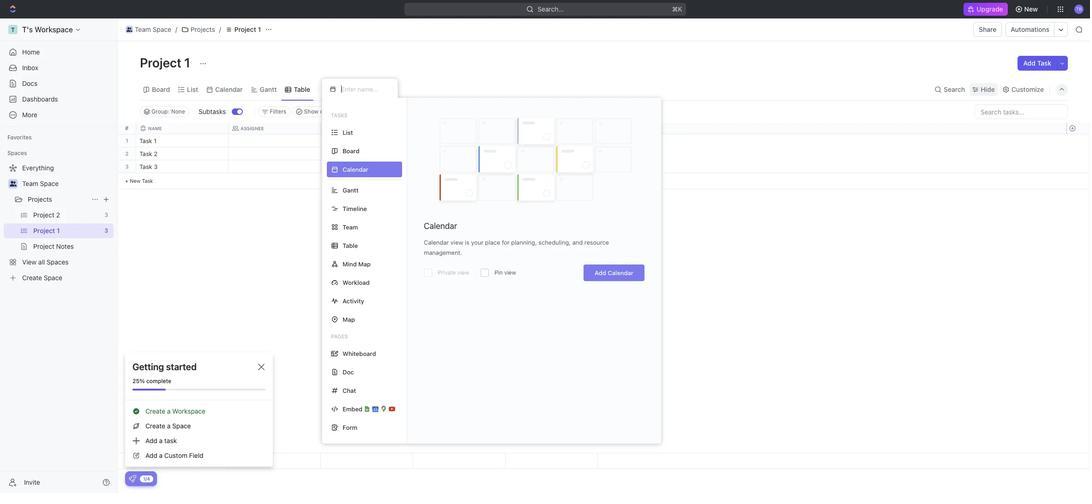 Task type: vqa. For each thing, say whether or not it's contained in the screenshot.
to
yes



Task type: describe. For each thing, give the bounding box(es) containing it.
0 vertical spatial gantt
[[260, 85, 277, 93]]

share
[[979, 25, 997, 33]]

subtasks button
[[195, 104, 232, 119]]

new for new task
[[130, 178, 141, 184]]

hide button
[[970, 83, 998, 96]]

#
[[125, 125, 129, 132]]

task for add task
[[1038, 59, 1052, 67]]

a for task
[[159, 437, 163, 445]]

customize button
[[1000, 83, 1047, 96]]

row group containing 1 2 3
[[118, 134, 136, 189]]

field
[[189, 452, 204, 460]]

pin view
[[495, 269, 516, 276]]

a for space
[[167, 422, 171, 430]]

create a space
[[146, 422, 191, 430]]

0 horizontal spatial projects link
[[28, 192, 88, 207]]

pin
[[495, 269, 503, 276]]

add for add a task
[[146, 437, 157, 445]]

inbox link
[[4, 61, 114, 75]]

onboarding checklist button element
[[129, 475, 136, 483]]

timeline
[[343, 205, 367, 212]]

set priority element for 3
[[504, 161, 518, 175]]

1 inside 1 2 3
[[126, 138, 128, 144]]

add task
[[1024, 59, 1052, 67]]

team space inside tree
[[22, 180, 59, 188]]

table link
[[292, 83, 310, 96]]

getting started
[[133, 362, 197, 372]]

share button
[[974, 22, 1003, 37]]

add calendar
[[595, 269, 634, 277]]

press space to select this row. row containing ‎task 1
[[136, 134, 598, 149]]

search...
[[538, 5, 564, 13]]

complete
[[146, 378, 171, 385]]

set priority image
[[504, 161, 518, 175]]

0 vertical spatial team space link
[[123, 24, 174, 35]]

1 vertical spatial list
[[343, 129, 353, 136]]

docs link
[[4, 76, 114, 91]]

1/4
[[143, 476, 150, 482]]

form
[[343, 424, 358, 431]]

closed
[[320, 108, 338, 115]]

to for ‎task 2
[[327, 151, 334, 157]]

upgrade
[[977, 5, 1004, 13]]

custom
[[164, 452, 188, 460]]

0 vertical spatial projects link
[[179, 24, 217, 35]]

row group containing ‎task 1
[[136, 134, 598, 189]]

board link
[[150, 83, 170, 96]]

2 for ‎task
[[154, 150, 158, 158]]

management.
[[424, 249, 462, 256]]

resource
[[585, 239, 609, 246]]

0 horizontal spatial board
[[152, 85, 170, 93]]

0 vertical spatial team
[[135, 25, 151, 33]]

1 vertical spatial table
[[343, 242, 358, 249]]

user group image
[[9, 181, 16, 187]]

0 vertical spatial space
[[153, 25, 171, 33]]

press space to select this row. row containing 2
[[118, 147, 136, 160]]

press space to select this row. row containing task 3
[[136, 160, 598, 175]]

mind
[[343, 260, 357, 268]]

1 2 3
[[125, 138, 129, 170]]

sidebar navigation
[[0, 18, 118, 493]]

embed
[[343, 405, 363, 413]]

automations button
[[1007, 23, 1055, 36]]

show
[[304, 108, 319, 115]]

do for task 3
[[335, 164, 343, 170]]

view for calendar
[[451, 239, 464, 246]]

1 horizontal spatial 3
[[154, 163, 158, 170]]

tasks
[[331, 112, 348, 118]]

add a task
[[146, 437, 177, 445]]

inbox
[[22, 64, 38, 72]]

favorites
[[7, 134, 32, 141]]

add for add a custom field
[[146, 452, 157, 460]]

search
[[944, 85, 966, 93]]

tree inside sidebar navigation
[[4, 161, 114, 285]]

started
[[166, 362, 197, 372]]

add task button
[[1018, 56, 1057, 71]]

‎task 2
[[140, 150, 158, 158]]

dashboards link
[[4, 92, 114, 107]]

automations
[[1011, 25, 1050, 33]]

1 horizontal spatial project 1
[[235, 25, 261, 33]]

to do cell for task 3
[[321, 160, 413, 173]]

to do cell for ‎task 2
[[321, 147, 413, 160]]

0 horizontal spatial 3
[[125, 164, 129, 170]]

Enter name... field
[[340, 85, 390, 93]]

scheduling,
[[539, 239, 571, 246]]

home
[[22, 48, 40, 56]]

to for task 3
[[327, 164, 334, 170]]

invite
[[24, 478, 40, 486]]

task for new task
[[142, 178, 153, 184]]

onboarding checklist button image
[[129, 475, 136, 483]]

1 vertical spatial task
[[140, 163, 152, 170]]

and
[[573, 239, 583, 246]]

create for create a workspace
[[146, 407, 165, 415]]

doc
[[343, 368, 354, 376]]

create for create a space
[[146, 422, 165, 430]]

favorites button
[[4, 132, 35, 143]]

2 horizontal spatial space
[[172, 422, 191, 430]]

a for workspace
[[167, 407, 171, 415]]

show closed
[[304, 108, 338, 115]]

calendar view is your place for planning, scheduling, and resource management.
[[424, 239, 609, 256]]

set priority image for ‎task 2
[[504, 148, 518, 162]]

2 vertical spatial team
[[343, 223, 358, 231]]

view for private view
[[505, 269, 516, 276]]

Search tasks... text field
[[976, 105, 1068, 119]]



Task type: locate. For each thing, give the bounding box(es) containing it.
new task
[[130, 178, 153, 184]]

subtasks
[[199, 108, 226, 115]]

0 horizontal spatial project 1
[[140, 55, 193, 70]]

add inside button
[[1024, 59, 1036, 67]]

calendar link
[[214, 83, 243, 96]]

1 create from the top
[[146, 407, 165, 415]]

gantt
[[260, 85, 277, 93], [343, 186, 359, 194]]

activity
[[343, 297, 364, 305]]

1 horizontal spatial team space link
[[123, 24, 174, 35]]

1 vertical spatial projects link
[[28, 192, 88, 207]]

home link
[[4, 45, 114, 60]]

grid containing ‎task 1
[[118, 123, 1091, 469]]

grid
[[118, 123, 1091, 469]]

show closed button
[[293, 106, 342, 117]]

add a custom field
[[146, 452, 204, 460]]

gantt link
[[258, 83, 277, 96]]

0 horizontal spatial project
[[140, 55, 182, 70]]

docs
[[22, 79, 37, 87]]

board down tasks
[[343, 147, 360, 155]]

‎task for ‎task 2
[[140, 150, 152, 158]]

to do for ‎task 2
[[327, 151, 343, 157]]

upgrade link
[[964, 3, 1008, 16]]

task inside button
[[1038, 59, 1052, 67]]

1 to do cell from the top
[[321, 147, 413, 160]]

create a workspace
[[146, 407, 206, 415]]

workload
[[343, 279, 370, 286]]

1 vertical spatial to do
[[327, 164, 343, 170]]

new inside grid
[[130, 178, 141, 184]]

create
[[146, 407, 165, 415], [146, 422, 165, 430]]

to do cell
[[321, 147, 413, 160], [321, 160, 413, 173]]

tree containing team space
[[4, 161, 114, 285]]

0 vertical spatial do
[[335, 151, 343, 157]]

list link
[[185, 83, 198, 96]]

1 vertical spatial to do cell
[[321, 160, 413, 173]]

0 vertical spatial task
[[1038, 59, 1052, 67]]

1 to do from the top
[[327, 151, 343, 157]]

project 1
[[235, 25, 261, 33], [140, 55, 193, 70]]

row
[[136, 123, 598, 134]]

create up add a task
[[146, 422, 165, 430]]

1 vertical spatial to
[[327, 164, 334, 170]]

add up the customize
[[1024, 59, 1036, 67]]

1 horizontal spatial board
[[343, 147, 360, 155]]

2 create from the top
[[146, 422, 165, 430]]

team inside sidebar navigation
[[22, 180, 38, 188]]

user group image
[[126, 27, 132, 32]]

getting
[[133, 362, 164, 372]]

private
[[438, 269, 456, 276]]

0 horizontal spatial projects
[[28, 195, 52, 203]]

a
[[167, 407, 171, 415], [167, 422, 171, 430], [159, 437, 163, 445], [159, 452, 163, 460]]

view right private
[[458, 269, 469, 276]]

map
[[359, 260, 371, 268], [343, 316, 355, 323]]

customize
[[1012, 85, 1045, 93]]

new button
[[1012, 2, 1044, 17]]

3 left task 3
[[125, 164, 129, 170]]

1 horizontal spatial table
[[343, 242, 358, 249]]

project
[[235, 25, 256, 33], [140, 55, 182, 70]]

1 set priority image from the top
[[504, 135, 518, 149]]

1 vertical spatial space
[[40, 180, 59, 188]]

hide
[[981, 85, 995, 93]]

0 vertical spatial map
[[359, 260, 371, 268]]

create up create a space
[[146, 407, 165, 415]]

0 vertical spatial create
[[146, 407, 165, 415]]

0 horizontal spatial gantt
[[260, 85, 277, 93]]

0 vertical spatial board
[[152, 85, 170, 93]]

planning,
[[512, 239, 537, 246]]

set priority element for 2
[[504, 148, 518, 162]]

0 horizontal spatial table
[[294, 85, 310, 93]]

2 / from the left
[[219, 25, 221, 33]]

1 vertical spatial project
[[140, 55, 182, 70]]

1 vertical spatial do
[[335, 164, 343, 170]]

map down activity
[[343, 316, 355, 323]]

team space right user group icon
[[135, 25, 171, 33]]

do
[[335, 151, 343, 157], [335, 164, 343, 170]]

3 set priority element from the top
[[504, 161, 518, 175]]

1 vertical spatial team space
[[22, 180, 59, 188]]

2 for 1
[[125, 151, 129, 157]]

25% complete
[[133, 378, 171, 385]]

1 / from the left
[[175, 25, 177, 33]]

space inside tree
[[40, 180, 59, 188]]

2 to do cell from the top
[[321, 160, 413, 173]]

calendar inside calendar view is your place for planning, scheduling, and resource management.
[[424, 239, 449, 246]]

1 ‎task from the top
[[140, 137, 152, 145]]

1 horizontal spatial project
[[235, 25, 256, 33]]

1 horizontal spatial /
[[219, 25, 221, 33]]

pages
[[331, 334, 348, 340]]

0 horizontal spatial /
[[175, 25, 177, 33]]

team space right user group image
[[22, 180, 59, 188]]

1 vertical spatial projects
[[28, 195, 52, 203]]

0 vertical spatial list
[[187, 85, 198, 93]]

set priority image for ‎task 1
[[504, 135, 518, 149]]

gantt up timeline
[[343, 186, 359, 194]]

space down create a workspace
[[172, 422, 191, 430]]

1 vertical spatial board
[[343, 147, 360, 155]]

task
[[1038, 59, 1052, 67], [140, 163, 152, 170], [142, 178, 153, 184]]

task
[[164, 437, 177, 445]]

mind map
[[343, 260, 371, 268]]

place
[[485, 239, 500, 246]]

list up subtasks button
[[187, 85, 198, 93]]

table up "show" in the left top of the page
[[294, 85, 310, 93]]

0 vertical spatial project 1
[[235, 25, 261, 33]]

table
[[294, 85, 310, 93], [343, 242, 358, 249]]

team space link
[[123, 24, 174, 35], [22, 176, 112, 191]]

0 vertical spatial to
[[327, 151, 334, 157]]

press space to select this row. row containing ‎task 2
[[136, 147, 598, 162]]

a down add a task
[[159, 452, 163, 460]]

chat
[[343, 387, 356, 394]]

add for add task
[[1024, 59, 1036, 67]]

‎task 1
[[140, 137, 157, 145]]

project inside project 1 link
[[235, 25, 256, 33]]

do down tasks
[[335, 151, 343, 157]]

0 vertical spatial new
[[1025, 5, 1039, 13]]

task up the customize
[[1038, 59, 1052, 67]]

set priority element
[[504, 135, 518, 149], [504, 148, 518, 162], [504, 161, 518, 175]]

do for ‎task 2
[[335, 151, 343, 157]]

2 set priority element from the top
[[504, 148, 518, 162]]

gantt left table link
[[260, 85, 277, 93]]

new inside button
[[1025, 5, 1039, 13]]

map right mind
[[359, 260, 371, 268]]

team right user group image
[[22, 180, 38, 188]]

workspace
[[172, 407, 206, 415]]

a up task
[[167, 422, 171, 430]]

set priority image
[[504, 135, 518, 149], [504, 148, 518, 162]]

add down resource at the top
[[595, 269, 606, 277]]

your
[[471, 239, 484, 246]]

0 horizontal spatial list
[[187, 85, 198, 93]]

calendar
[[215, 85, 243, 93], [424, 221, 457, 231], [424, 239, 449, 246], [608, 269, 634, 277]]

0 vertical spatial project
[[235, 25, 256, 33]]

task down ‎task 2
[[140, 163, 152, 170]]

2 inside 1 2 3
[[125, 151, 129, 157]]

to
[[327, 151, 334, 157], [327, 164, 334, 170]]

new down task 3
[[130, 178, 141, 184]]

⌘k
[[672, 5, 682, 13]]

search button
[[932, 83, 968, 96]]

‎task down ‎task 1
[[140, 150, 152, 158]]

2
[[154, 150, 158, 158], [125, 151, 129, 157]]

0 horizontal spatial team
[[22, 180, 38, 188]]

0 vertical spatial to do cell
[[321, 147, 413, 160]]

1 vertical spatial gantt
[[343, 186, 359, 194]]

0 vertical spatial projects
[[191, 25, 215, 33]]

team right user group icon
[[135, 25, 151, 33]]

is
[[465, 239, 470, 246]]

for
[[502, 239, 510, 246]]

1 horizontal spatial projects
[[191, 25, 215, 33]]

‎task
[[140, 137, 152, 145], [140, 150, 152, 158]]

task down task 3
[[142, 178, 153, 184]]

1 horizontal spatial projects link
[[179, 24, 217, 35]]

press space to select this row. row containing 3
[[118, 160, 136, 173]]

press space to select this row. row
[[118, 134, 136, 147], [136, 134, 598, 149], [118, 147, 136, 160], [136, 147, 598, 162], [118, 160, 136, 173], [136, 160, 598, 175], [136, 454, 598, 469]]

0 horizontal spatial team space
[[22, 180, 59, 188]]

‎task up ‎task 2
[[140, 137, 152, 145]]

view
[[334, 85, 349, 93]]

a left task
[[159, 437, 163, 445]]

space right user group icon
[[153, 25, 171, 33]]

1 horizontal spatial team space
[[135, 25, 171, 33]]

table up mind
[[343, 242, 358, 249]]

press space to select this row. row containing 1
[[118, 134, 136, 147]]

2 do from the top
[[335, 164, 343, 170]]

/
[[175, 25, 177, 33], [219, 25, 221, 33]]

1 horizontal spatial list
[[343, 129, 353, 136]]

0 horizontal spatial 2
[[125, 151, 129, 157]]

a up create a space
[[167, 407, 171, 415]]

2 ‎task from the top
[[140, 150, 152, 158]]

3 down ‎task 2
[[154, 163, 158, 170]]

1 vertical spatial team space link
[[22, 176, 112, 191]]

2 to do from the top
[[327, 164, 343, 170]]

1 vertical spatial ‎task
[[140, 150, 152, 158]]

1 horizontal spatial new
[[1025, 5, 1039, 13]]

project 1 link
[[223, 24, 263, 35]]

add left task
[[146, 437, 157, 445]]

0 horizontal spatial team space link
[[22, 176, 112, 191]]

2 set priority image from the top
[[504, 148, 518, 162]]

whiteboard
[[343, 350, 376, 357]]

view right pin
[[505, 269, 516, 276]]

2 vertical spatial task
[[142, 178, 153, 184]]

a for custom
[[159, 452, 163, 460]]

3
[[154, 163, 158, 170], [125, 164, 129, 170]]

close image
[[258, 364, 265, 371]]

space right user group image
[[40, 180, 59, 188]]

view inside calendar view is your place for planning, scheduling, and resource management.
[[451, 239, 464, 246]]

view button
[[322, 79, 352, 100]]

1 vertical spatial create
[[146, 422, 165, 430]]

team
[[135, 25, 151, 33], [22, 180, 38, 188], [343, 223, 358, 231]]

0 vertical spatial team space
[[135, 25, 171, 33]]

0 horizontal spatial space
[[40, 180, 59, 188]]

board
[[152, 85, 170, 93], [343, 147, 360, 155]]

projects inside tree
[[28, 195, 52, 203]]

1 vertical spatial project 1
[[140, 55, 193, 70]]

view
[[451, 239, 464, 246], [458, 269, 469, 276], [505, 269, 516, 276]]

to do for task 3
[[327, 164, 343, 170]]

25%
[[133, 378, 145, 385]]

dashboards
[[22, 95, 58, 103]]

0 vertical spatial to do
[[327, 151, 343, 157]]

new for new
[[1025, 5, 1039, 13]]

view left the is
[[451, 239, 464, 246]]

1 vertical spatial new
[[130, 178, 141, 184]]

list down tasks
[[343, 129, 353, 136]]

0 vertical spatial ‎task
[[140, 137, 152, 145]]

2 up task 3
[[154, 150, 158, 158]]

0 horizontal spatial map
[[343, 316, 355, 323]]

1 horizontal spatial map
[[359, 260, 371, 268]]

1 horizontal spatial space
[[153, 25, 171, 33]]

row group
[[118, 134, 136, 189], [136, 134, 598, 189], [1067, 134, 1090, 189], [1067, 454, 1090, 469]]

task 3
[[140, 163, 158, 170]]

cell
[[229, 134, 321, 147], [321, 134, 413, 147], [413, 134, 506, 147], [229, 147, 321, 160], [413, 147, 506, 160], [229, 160, 321, 173], [413, 160, 506, 173]]

1 set priority element from the top
[[504, 135, 518, 149]]

1 to from the top
[[327, 151, 334, 157]]

add down add a task
[[146, 452, 157, 460]]

1 vertical spatial team
[[22, 180, 38, 188]]

0 horizontal spatial new
[[130, 178, 141, 184]]

spaces
[[7, 150, 27, 157]]

0 vertical spatial table
[[294, 85, 310, 93]]

1 horizontal spatial team
[[135, 25, 151, 33]]

2 left ‎task 2
[[125, 151, 129, 157]]

1 vertical spatial map
[[343, 316, 355, 323]]

2 horizontal spatial team
[[343, 223, 358, 231]]

‎task for ‎task 1
[[140, 137, 152, 145]]

projects
[[191, 25, 215, 33], [28, 195, 52, 203]]

2 to from the top
[[327, 164, 334, 170]]

view button
[[322, 83, 352, 96]]

2 vertical spatial space
[[172, 422, 191, 430]]

new up automations
[[1025, 5, 1039, 13]]

set priority element for 1
[[504, 135, 518, 149]]

1 horizontal spatial gantt
[[343, 186, 359, 194]]

add for add calendar
[[595, 269, 606, 277]]

private view
[[438, 269, 469, 276]]

do up timeline
[[335, 164, 343, 170]]

team down timeline
[[343, 223, 358, 231]]

tree
[[4, 161, 114, 285]]

1 horizontal spatial 2
[[154, 150, 158, 158]]

to do
[[327, 151, 343, 157], [327, 164, 343, 170]]

1 do from the top
[[335, 151, 343, 157]]

board left list link
[[152, 85, 170, 93]]



